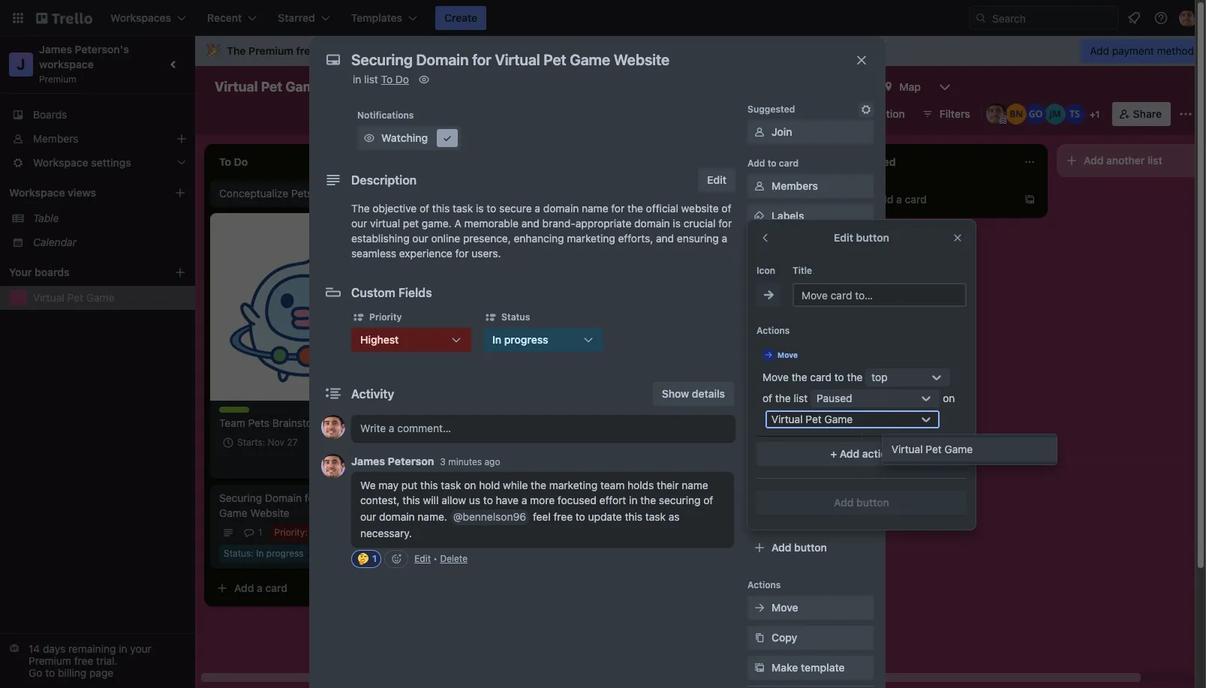 Task type: vqa. For each thing, say whether or not it's contained in the screenshot.
progress
yes



Task type: describe. For each thing, give the bounding box(es) containing it.
allow
[[442, 494, 466, 507]]

boards
[[33, 108, 67, 121]]

0 vertical spatial move
[[778, 351, 798, 360]]

add down the google
[[772, 480, 792, 493]]

add a card up crucial
[[661, 193, 714, 206]]

add left website in the right top of the page
[[661, 193, 681, 206]]

0 horizontal spatial progress
[[266, 548, 304, 559]]

map
[[900, 80, 921, 93]]

0 vertical spatial free
[[296, 44, 317, 57]]

1 vertical spatial add button button
[[748, 536, 874, 560]]

+ for + 1
[[1090, 109, 1096, 120]]

game inside "board name" text box
[[286, 79, 323, 95]]

watching
[[381, 131, 428, 144]]

cover
[[772, 360, 801, 372]]

list for of the list
[[794, 392, 808, 405]]

trial.
[[96, 655, 118, 667]]

close popover image
[[952, 232, 964, 244]]

copy link
[[748, 626, 874, 650]]

pet down your boards with 1 items element
[[67, 291, 83, 304]]

while
[[503, 479, 528, 492]]

workspace inside james peterson's workspace premium
[[39, 58, 94, 71]]

edit link
[[415, 553, 431, 565]]

our inside we may put this task on hold while the marketing team holds their name contest, this will allow us to have a more focused effort in the securing of our domain name.
[[360, 511, 376, 523]]

tara schultz (taraschultz7) image
[[1064, 104, 1085, 125]]

0 vertical spatial is
[[476, 202, 484, 215]]

add payment method link
[[1081, 39, 1204, 63]]

table
[[33, 212, 59, 224]]

premium inside james peterson's workspace premium
[[39, 74, 76, 85]]

for inside the securing domain for virtual pet game website
[[305, 492, 318, 505]]

1 horizontal spatial pets
[[291, 187, 313, 200]]

1 horizontal spatial on
[[943, 392, 955, 405]]

for inside "banner"
[[342, 44, 356, 57]]

@bennelson96
[[453, 511, 526, 523]]

james peterson 3 minutes ago
[[351, 455, 500, 468]]

another
[[1107, 154, 1145, 167]]

1 vertical spatial ups
[[779, 428, 797, 439]]

james peterson (jamespeterson93) image up securing domain for virtual pet game website link
[[321, 454, 345, 478]]

27
[[287, 437, 298, 448]]

2 vertical spatial power-
[[794, 480, 830, 493]]

seamless
[[351, 247, 397, 260]]

sm image inside cover link
[[752, 359, 767, 374]]

action
[[863, 447, 893, 460]]

0 horizontal spatial add button
[[772, 541, 827, 554]]

brainstorm
[[272, 417, 325, 429]]

show details link
[[653, 382, 734, 406]]

1 vertical spatial our
[[412, 232, 428, 245]]

2 horizontal spatial domain
[[635, 217, 670, 230]]

do
[[396, 73, 409, 86]]

premium inside 14 days remaining in your premium free trial. go to billing page
[[29, 655, 71, 667]]

delete
[[440, 553, 468, 565]]

to up paused
[[835, 371, 845, 384]]

for up appropriate
[[611, 202, 625, 215]]

1 up status : in progress
[[258, 527, 262, 538]]

0 horizontal spatial list
[[364, 73, 378, 86]]

🎉 the premium free trial for james peterson's workspace ends in 14 days.
[[207, 44, 596, 57]]

0 vertical spatial in
[[493, 333, 502, 346]]

calendar link
[[33, 235, 186, 250]]

add down add power-ups
[[834, 496, 854, 509]]

method
[[1157, 44, 1195, 57]]

0 horizontal spatial in
[[256, 548, 264, 559]]

domain inside we may put this task on hold while the marketing team holds their name contest, this will allow us to have a more focused effort in the securing of our domain name.
[[379, 511, 415, 523]]

1 vertical spatial highest
[[310, 527, 343, 538]]

james peterson's workspace premium
[[39, 43, 132, 85]]

conceptualize
[[219, 187, 288, 200]]

delete link
[[440, 553, 468, 565]]

in inside "banner"
[[536, 44, 545, 57]]

add power-ups
[[772, 480, 849, 493]]

1 vertical spatial move
[[763, 371, 789, 384]]

workspace views
[[9, 186, 96, 199]]

ups inside button
[[795, 107, 815, 120]]

add a card button for first create from template… icon from right
[[850, 188, 1018, 212]]

banner containing 🎉
[[195, 36, 1207, 66]]

add right the "drive"
[[840, 447, 860, 460]]

power-ups inside button
[[760, 107, 815, 120]]

secure
[[499, 202, 532, 215]]

add another list
[[1084, 154, 1163, 167]]

the inside 'the objective of this task is to secure a domain name for the official website of our virtual pet game. a memorable and brand-appropriate domain is crucial for establishing our online presence, enhancing marketing efforts, and ensuring a seamless experience for users.'
[[351, 202, 370, 215]]

share button
[[1112, 102, 1171, 126]]

crucial
[[684, 217, 716, 230]]

add power-ups link
[[748, 475, 874, 499]]

j
[[17, 56, 25, 73]]

this inside 'the objective of this task is to secure a domain name for the official website of our virtual pet game. a memorable and brand-appropriate domain is crucial for establishing our online presence, enhancing marketing efforts, and ensuring a seamless experience for users.'
[[432, 202, 450, 215]]

add a card up a
[[447, 193, 501, 206]]

of up game.
[[420, 202, 430, 215]]

in inside 14 days remaining in your premium free trial. go to billing page
[[119, 643, 127, 655]]

james peterson (jamespeterson93) image right 27
[[321, 415, 345, 439]]

of inside we may put this task on hold while the marketing team holds their name contest, this will allow us to have a more focused effort in the securing of our domain name.
[[704, 494, 714, 507]]

we
[[360, 479, 376, 492]]

pets inside the team task team pets brainstorm
[[248, 417, 270, 429]]

add down status : in progress
[[234, 582, 254, 595]]

conceptualize pets link
[[219, 186, 393, 201]]

custom inside custom fields button
[[772, 390, 810, 402]]

this down put
[[403, 494, 420, 507]]

1 vertical spatial members
[[772, 179, 818, 192]]

a
[[455, 217, 462, 230]]

this up will
[[420, 479, 438, 492]]

the down cover
[[775, 392, 791, 405]]

efforts,
[[618, 232, 653, 245]]

sm image down the icon
[[761, 288, 776, 303]]

color: bold lime, title: "team task" element
[[219, 407, 265, 418]]

checklist image
[[752, 239, 767, 254]]

0 vertical spatial our
[[351, 217, 367, 230]]

0 vertical spatial james peterson (jamespeterson93) image
[[1180, 9, 1198, 27]]

effort
[[600, 494, 626, 507]]

0 vertical spatial add button button
[[757, 491, 967, 515]]

move link
[[748, 596, 874, 620]]

the left top on the right
[[847, 371, 863, 384]]

icon
[[757, 265, 776, 276]]

task for on
[[441, 479, 461, 492]]

add a card button down status : in progress
[[210, 577, 378, 601]]

add inside "banner"
[[1090, 44, 1110, 57]]

official
[[646, 202, 679, 215]]

billing
[[58, 667, 86, 679]]

their
[[657, 479, 679, 492]]

sm image down seamless
[[351, 310, 366, 325]]

Move card to… text field
[[793, 283, 967, 307]]

securing
[[659, 494, 701, 507]]

add right edit button
[[748, 158, 765, 169]]

sm image right in progress
[[583, 333, 595, 348]]

Write a comment text field
[[351, 415, 736, 442]]

14 inside 14 days remaining in your premium free trial. go to billing page
[[29, 643, 40, 655]]

add board image
[[174, 267, 186, 279]]

on inside we may put this task on hold while the marketing team holds their name contest, this will allow us to have a more focused effort in the securing of our domain name.
[[464, 479, 476, 492]]

the inside 'the objective of this task is to secure a domain name for the official website of our virtual pet game. a memorable and brand-appropriate domain is crucial for establishing our online presence, enhancing marketing efforts, and ensuring a seamless experience for users.'
[[628, 202, 643, 215]]

focused
[[558, 494, 597, 507]]

will
[[423, 494, 439, 507]]

premium inside "banner"
[[249, 44, 294, 57]]

labels
[[772, 209, 804, 222]]

fields inside button
[[813, 390, 843, 402]]

may
[[379, 479, 399, 492]]

trial
[[319, 44, 339, 57]]

securing
[[219, 492, 262, 505]]

status for status
[[502, 312, 530, 323]]

map link
[[874, 75, 930, 99]]

add up move link
[[772, 541, 792, 554]]

ends
[[509, 44, 534, 57]]

14 days remaining in your premium free trial. go to billing page
[[29, 643, 152, 679]]

1 team from the top
[[219, 407, 243, 418]]

0 vertical spatial button
[[856, 231, 890, 244]]

search image
[[975, 12, 987, 24]]

to inside feel free to update this task as necessary.
[[576, 511, 585, 523]]

necessary.
[[360, 527, 412, 540]]

marketing inside we may put this task on hold while the marketing team holds their name contest, this will allow us to have a more focused effort in the securing of our domain name.
[[549, 479, 598, 492]]

jeremy miller (jeremymiller198) image
[[1045, 104, 1066, 125]]

0
[[374, 437, 380, 448]]

to inside 14 days remaining in your premium free trial. go to billing page
[[45, 667, 55, 679]]

domain
[[265, 492, 302, 505]]

google
[[772, 450, 807, 463]]

online
[[431, 232, 460, 245]]

your boards with 1 items element
[[9, 264, 152, 282]]

james for peterson
[[351, 455, 385, 468]]

1 right tara schultz (taraschultz7) image
[[1096, 109, 1100, 120]]

name inside 'the objective of this task is to secure a domain name for the official website of our virtual pet game. a memorable and brand-appropriate domain is crucial for establishing our online presence, enhancing marketing efforts, and ensuring a seamless experience for users.'
[[582, 202, 609, 215]]

appropriate
[[576, 217, 632, 230]]

1 left 0
[[344, 437, 348, 448]]

table link
[[33, 211, 186, 226]]

for right crucial
[[719, 217, 732, 230]]

sm image down "add to card"
[[752, 179, 767, 194]]

the up more at the bottom left of page
[[531, 479, 547, 492]]

filters
[[940, 107, 971, 120]]

0 notifications image
[[1125, 9, 1143, 27]]

for down the online
[[455, 247, 469, 260]]

days
[[43, 643, 65, 655]]

sm image inside watching button
[[440, 131, 455, 146]]

sm image right do
[[417, 72, 432, 87]]

custom fields button
[[748, 389, 874, 404]]

name.
[[418, 511, 447, 523]]

enhancing
[[514, 232, 564, 245]]

the inside "banner"
[[227, 44, 246, 57]]

add reaction image
[[385, 550, 409, 568]]

activity
[[351, 387, 394, 401]]

of right website in the right top of the page
[[722, 202, 732, 215]]

pet down custom fields button
[[806, 413, 822, 426]]

sm image up in progress
[[484, 310, 499, 325]]

3 minutes ago link
[[440, 456, 500, 468]]

free inside feel free to update this task as necessary.
[[554, 511, 573, 523]]

filters button
[[917, 102, 975, 126]]

users.
[[472, 247, 501, 260]]

star or unstar board image
[[340, 81, 352, 93]]

0 vertical spatial progress
[[504, 333, 548, 346]]

holds
[[628, 479, 654, 492]]

0 vertical spatial and
[[522, 217, 540, 230]]

add up a
[[447, 193, 467, 206]]

sm image inside labels link
[[752, 209, 767, 224]]

custom fields inside custom fields button
[[772, 390, 843, 402]]

0 horizontal spatial fields
[[399, 286, 432, 300]]

boards
[[35, 266, 70, 279]]

add a card up "edit button"
[[874, 193, 927, 206]]

1 horizontal spatial is
[[673, 217, 681, 230]]

team pets brainstorm link
[[219, 416, 393, 431]]

add inside button
[[1084, 154, 1104, 167]]

0 vertical spatial highest
[[360, 333, 399, 346]]

2 vertical spatial move
[[772, 601, 799, 614]]

1 vertical spatial power-ups
[[748, 428, 797, 439]]



Task type: locate. For each thing, give the bounding box(es) containing it.
2 vertical spatial list
[[794, 392, 808, 405]]

workspace right j
[[39, 58, 94, 71]]

memorable
[[464, 217, 519, 230]]

establishing
[[351, 232, 410, 245]]

ups down the "drive"
[[830, 480, 849, 493]]

james for peterson's
[[39, 43, 72, 56]]

0 horizontal spatial workspace
[[9, 186, 65, 199]]

watching button
[[357, 126, 461, 150]]

details
[[692, 387, 725, 400]]

1 vertical spatial in
[[256, 548, 264, 559]]

sm image
[[752, 125, 767, 140], [362, 131, 377, 146], [752, 209, 767, 224], [761, 288, 776, 303], [351, 310, 366, 325], [484, 310, 499, 325], [752, 329, 767, 344], [450, 333, 463, 348], [752, 359, 767, 374], [752, 601, 767, 616], [752, 631, 767, 646]]

0 vertical spatial the
[[227, 44, 246, 57]]

website
[[682, 202, 719, 215]]

return to previous screen image
[[760, 232, 772, 244]]

power- down google drive
[[794, 480, 830, 493]]

james down 0
[[351, 455, 385, 468]]

0 horizontal spatial is
[[476, 202, 484, 215]]

Search field
[[987, 7, 1119, 29]]

add a card button for third create from template… icon from the right
[[423, 188, 592, 212]]

your
[[9, 266, 32, 279]]

list inside button
[[1148, 154, 1163, 167]]

ben nelson (bennelson96) image
[[1006, 104, 1027, 125]]

template
[[801, 661, 845, 674]]

1 vertical spatial pets
[[248, 417, 270, 429]]

the left objective
[[351, 202, 370, 215]]

automation inside automation button
[[848, 107, 905, 120]]

Board name text field
[[207, 75, 331, 99]]

move up copy
[[772, 601, 799, 614]]

0 vertical spatial automation
[[848, 107, 905, 120]]

add a card button up crucial
[[637, 188, 805, 212]]

14 left days on the bottom of the page
[[29, 643, 40, 655]]

button up move card to… text box
[[856, 231, 890, 244]]

2 vertical spatial ups
[[830, 480, 849, 493]]

james inside james peterson's workspace premium
[[39, 43, 72, 56]]

sm image left join in the right top of the page
[[752, 125, 767, 140]]

domain up the necessary.
[[379, 511, 415, 523]]

pet inside the securing domain for virtual pet game website
[[355, 492, 371, 505]]

to inside 'the objective of this task is to secure a domain name for the official website of our virtual pet game. a memorable and brand-appropriate domain is crucial for establishing our online presence, enhancing marketing efforts, and ensuring a seamless experience for users.'
[[487, 202, 497, 215]]

virtual pet game inside "board name" text box
[[215, 79, 323, 95]]

0 horizontal spatial and
[[522, 217, 540, 230]]

0 horizontal spatial automation
[[748, 518, 799, 529]]

on
[[943, 392, 955, 405], [464, 479, 476, 492]]

2 vertical spatial free
[[74, 655, 93, 667]]

power- up join in the right top of the page
[[760, 107, 795, 120]]

feel free to update this task as necessary.
[[360, 511, 680, 540]]

james peterson (jamespeterson93) image left the gary orlando (garyorlando) icon
[[986, 104, 1007, 125]]

in progress
[[493, 333, 548, 346]]

2 team from the top
[[219, 417, 245, 429]]

attachment button
[[748, 294, 874, 318]]

of
[[420, 202, 430, 215], [722, 202, 732, 215], [763, 392, 773, 405], [704, 494, 714, 507]]

1 vertical spatial workspace
[[9, 186, 65, 199]]

1 vertical spatial add button
[[772, 541, 827, 554]]

make template
[[772, 661, 845, 674]]

edit inside button
[[708, 173, 727, 186]]

edit button
[[834, 231, 890, 244]]

put
[[402, 479, 418, 492]]

in right star or unstar board icon
[[353, 73, 361, 86]]

1 vertical spatial on
[[464, 479, 476, 492]]

2 create from template… image from the left
[[811, 194, 823, 206]]

task left as
[[646, 511, 666, 523]]

ago
[[485, 456, 500, 468]]

0 vertical spatial actions
[[757, 325, 790, 336]]

list
[[364, 73, 378, 86], [1148, 154, 1163, 167], [794, 392, 808, 405]]

create a view image
[[174, 187, 186, 199]]

is up 'memorable' at the top left
[[476, 202, 484, 215]]

free
[[296, 44, 317, 57], [554, 511, 573, 523], [74, 655, 93, 667]]

add a card down status : in progress
[[234, 582, 288, 595]]

virtual pet game link
[[33, 291, 186, 306]]

minutes
[[448, 456, 482, 468]]

james peterson (jamespeterson93) image
[[1180, 9, 1198, 27], [986, 104, 1007, 125]]

1 horizontal spatial add button
[[834, 496, 890, 509]]

task inside 'the objective of this task is to secure a domain name for the official website of our virtual pet game. a memorable and brand-appropriate domain is crucial for establishing our online presence, enhancing marketing efforts, and ensuring a seamless experience for users.'
[[453, 202, 473, 215]]

peterson's inside james peterson's workspace premium
[[75, 43, 129, 56]]

1 vertical spatial custom fields
[[772, 390, 843, 402]]

task up allow
[[441, 479, 461, 492]]

visible
[[446, 80, 477, 93]]

1 horizontal spatial progress
[[504, 333, 548, 346]]

0 vertical spatial priority
[[369, 312, 402, 323]]

game inside the securing domain for virtual pet game website
[[219, 507, 248, 520]]

team up starts:
[[219, 417, 245, 429]]

the down holds
[[641, 494, 656, 507]]

domain up the brand- at the left top of the page
[[543, 202, 579, 215]]

0 horizontal spatial members
[[33, 132, 78, 145]]

in inside we may put this task on hold while the marketing team holds their name contest, this will allow us to have a more focused effort in the securing of our domain name.
[[629, 494, 638, 507]]

power-ups button
[[730, 102, 824, 126]]

0 horizontal spatial edit
[[415, 553, 431, 565]]

show
[[662, 387, 689, 400]]

workspace visible
[[388, 80, 477, 93]]

premium
[[249, 44, 294, 57], [39, 74, 76, 85], [29, 655, 71, 667]]

add up "edit button"
[[874, 193, 894, 206]]

priority down seamless
[[369, 312, 402, 323]]

james peterson (jamespeterson93) image
[[321, 415, 345, 439], [321, 454, 345, 478], [378, 455, 396, 473]]

actions up move link
[[748, 580, 781, 591]]

share
[[1133, 107, 1162, 120]]

list right another
[[1148, 154, 1163, 167]]

as
[[669, 511, 680, 523]]

our
[[351, 217, 367, 230], [412, 232, 428, 245], [360, 511, 376, 523]]

sm image left copy
[[752, 631, 767, 646]]

+ for + add action
[[831, 447, 837, 460]]

sm image inside copy link
[[752, 631, 767, 646]]

add a card button up 'memorable' at the top left
[[423, 188, 592, 212]]

sm image inside move link
[[752, 601, 767, 616]]

sm image
[[417, 72, 432, 87], [827, 102, 848, 123], [859, 102, 874, 117], [440, 131, 455, 146], [752, 179, 767, 194], [583, 333, 595, 348], [752, 661, 767, 676]]

and up enhancing
[[522, 217, 540, 230]]

2 horizontal spatial list
[[1148, 154, 1163, 167]]

2 horizontal spatial edit
[[834, 231, 854, 244]]

: for priority
[[305, 527, 308, 538]]

14
[[551, 44, 563, 57], [29, 643, 40, 655]]

brand-
[[543, 217, 576, 230]]

1 vertical spatial progress
[[266, 548, 304, 559]]

james up in list to do
[[359, 44, 392, 57]]

0 vertical spatial add button
[[834, 496, 890, 509]]

: for status
[[251, 548, 254, 559]]

0 horizontal spatial custom fields
[[351, 286, 432, 300]]

pet right action
[[926, 443, 942, 456]]

members up labels at the top of page
[[772, 179, 818, 192]]

name inside we may put this task on hold while the marketing team holds their name contest, this will allow us to have a more focused effort in the securing of our domain name.
[[682, 479, 709, 492]]

members link up labels link
[[748, 174, 874, 198]]

1 create from template… image from the left
[[598, 194, 610, 206]]

0 horizontal spatial custom
[[351, 286, 396, 300]]

custom fields down seamless
[[351, 286, 432, 300]]

2 horizontal spatial create from template… image
[[1024, 194, 1036, 206]]

join
[[772, 125, 793, 138]]

button for bottom add button button
[[794, 541, 827, 554]]

ups up the google
[[779, 428, 797, 439]]

peterson's
[[75, 43, 129, 56], [395, 44, 449, 57]]

highest down securing domain for virtual pet game website link
[[310, 527, 343, 538]]

list down move the card to the
[[794, 392, 808, 405]]

1 horizontal spatial priority
[[369, 312, 402, 323]]

website
[[250, 507, 290, 520]]

in
[[493, 333, 502, 346], [256, 548, 264, 559]]

2 horizontal spatial free
[[554, 511, 573, 523]]

dates button
[[748, 264, 874, 288]]

paused
[[817, 392, 853, 405]]

1 vertical spatial task
[[441, 479, 461, 492]]

1 vertical spatial priority
[[274, 527, 305, 538]]

in list to do
[[353, 73, 409, 86]]

sm image inside watching button
[[362, 131, 377, 146]]

sm image inside join link
[[752, 125, 767, 140]]

to down join in the right top of the page
[[768, 158, 777, 169]]

go to billing page link
[[29, 667, 114, 679]]

add a card button for second create from template… icon from left
[[637, 188, 805, 212]]

custom fields down move the card to the
[[772, 390, 843, 402]]

0 vertical spatial workspace
[[388, 80, 443, 93]]

contest,
[[360, 494, 400, 507]]

move down the location
[[778, 351, 798, 360]]

0 vertical spatial status
[[502, 312, 530, 323]]

confetti image
[[207, 44, 221, 57]]

open information menu image
[[1154, 11, 1169, 26]]

1 vertical spatial premium
[[39, 74, 76, 85]]

gary orlando (garyorlando) image
[[1025, 104, 1046, 125]]

pet inside "board name" text box
[[261, 79, 283, 95]]

priority for priority : highest
[[274, 527, 305, 538]]

name up the securing
[[682, 479, 709, 492]]

peterson's up do
[[395, 44, 449, 57]]

1 horizontal spatial name
[[682, 479, 709, 492]]

add button up move link
[[772, 541, 827, 554]]

of the list
[[763, 392, 808, 405]]

1 vertical spatial fields
[[813, 390, 843, 402]]

1 horizontal spatial peterson's
[[395, 44, 449, 57]]

automation down add power-ups link
[[748, 518, 799, 529]]

1 vertical spatial status
[[224, 548, 251, 559]]

in down holds
[[629, 494, 638, 507]]

0 vertical spatial premium
[[249, 44, 294, 57]]

1 vertical spatial is
[[673, 217, 681, 230]]

1 horizontal spatial :
[[305, 527, 308, 538]]

workspace for workspace visible
[[388, 80, 443, 93]]

button for top add button button
[[857, 496, 890, 509]]

of down cover
[[763, 392, 773, 405]]

0 horizontal spatial +
[[831, 447, 837, 460]]

1 vertical spatial list
[[1148, 154, 1163, 167]]

0 vertical spatial custom fields
[[351, 286, 432, 300]]

1 horizontal spatial custom fields
[[772, 390, 843, 402]]

+ up add power-ups
[[831, 447, 837, 460]]

customize views image
[[938, 80, 953, 95]]

add button
[[834, 496, 890, 509], [772, 541, 827, 554]]

show menu image
[[1179, 107, 1194, 122]]

1 left add reaction image
[[372, 553, 377, 565]]

1 horizontal spatial domain
[[543, 202, 579, 215]]

1 horizontal spatial +
[[1090, 109, 1096, 120]]

team
[[219, 407, 243, 418], [219, 417, 245, 429]]

0 horizontal spatial domain
[[379, 511, 415, 523]]

sm image inside make template link
[[752, 661, 767, 676]]

primary element
[[0, 0, 1207, 36]]

1 vertical spatial workspace
[[39, 58, 94, 71]]

workspace for workspace views
[[9, 186, 65, 199]]

2 vertical spatial premium
[[29, 655, 71, 667]]

sm image inside location link
[[752, 329, 767, 344]]

None text field
[[344, 47, 839, 74]]

james inside "banner"
[[359, 44, 392, 57]]

us
[[469, 494, 481, 507]]

this down effort
[[625, 511, 643, 523]]

edit for edit button
[[834, 231, 854, 244]]

objective
[[373, 202, 417, 215]]

2 vertical spatial button
[[794, 541, 827, 554]]

0 vertical spatial 14
[[551, 44, 563, 57]]

task up a
[[453, 202, 473, 215]]

and right efforts,
[[656, 232, 674, 245]]

securing domain for virtual pet game website
[[219, 492, 371, 520]]

power-ups up join in the right top of the page
[[760, 107, 815, 120]]

virtual inside "board name" text box
[[215, 79, 258, 95]]

0 vertical spatial custom
[[351, 286, 396, 300]]

1 vertical spatial power-
[[748, 428, 779, 439]]

list for add another list
[[1148, 154, 1163, 167]]

team task team pets brainstorm
[[219, 407, 325, 429]]

free inside 14 days remaining in your premium free trial. go to billing page
[[74, 655, 93, 667]]

2 vertical spatial domain
[[379, 511, 415, 523]]

task inside we may put this task on hold while the marketing team holds their name contest, this will allow us to have a more focused effort in the securing of our domain name.
[[441, 479, 461, 492]]

to up 'memorable' at the top left
[[487, 202, 497, 215]]

list left to
[[364, 73, 378, 86]]

create
[[445, 11, 478, 24]]

14 inside "banner"
[[551, 44, 563, 57]]

actions
[[757, 325, 790, 336], [748, 580, 781, 591]]

the left official
[[628, 202, 643, 215]]

team left the task
[[219, 407, 243, 418]]

0 horizontal spatial workspace
[[39, 58, 94, 71]]

0 horizontal spatial highest
[[310, 527, 343, 538]]

power- up the google
[[748, 428, 779, 439]]

experience
[[399, 247, 453, 260]]

+ right tara schultz (taraschultz7) image
[[1090, 109, 1096, 120]]

edit up website in the right top of the page
[[708, 173, 727, 186]]

0 / 2
[[374, 437, 388, 448]]

1 vertical spatial :
[[251, 548, 254, 559]]

add button button down + add action at the bottom of page
[[757, 491, 967, 515]]

task inside feel free to update this task as necessary.
[[646, 511, 666, 523]]

domain down official
[[635, 217, 670, 230]]

0 vertical spatial fields
[[399, 286, 432, 300]]

peterson
[[388, 455, 434, 468]]

marketing inside 'the objective of this task is to secure a domain name for the official website of our virtual pet game. a memorable and brand-appropriate domain is crucial for establishing our online presence, enhancing marketing efforts, and ensuring a seamless experience for users.'
[[567, 232, 615, 245]]

0 horizontal spatial name
[[582, 202, 609, 215]]

move
[[778, 351, 798, 360], [763, 371, 789, 384], [772, 601, 799, 614]]

sm image up join link
[[859, 102, 874, 117]]

0 vertical spatial +
[[1090, 109, 1096, 120]]

peterson's up boards link in the top of the page
[[75, 43, 129, 56]]

0 vertical spatial domain
[[543, 202, 579, 215]]

to inside we may put this task on hold while the marketing team holds their name contest, this will allow us to have a more focused effort in the securing of our domain name.
[[483, 494, 493, 507]]

workspace inside button
[[388, 80, 443, 93]]

add left another
[[1084, 154, 1104, 167]]

button down action
[[857, 496, 890, 509]]

fields
[[399, 286, 432, 300], [813, 390, 843, 402]]

for
[[342, 44, 356, 57], [611, 202, 625, 215], [719, 217, 732, 230], [455, 247, 469, 260], [305, 492, 318, 505]]

a
[[470, 193, 476, 206], [683, 193, 689, 206], [897, 193, 902, 206], [535, 202, 541, 215], [722, 232, 728, 245], [522, 494, 527, 507], [257, 582, 263, 595]]

2 vertical spatial task
[[646, 511, 666, 523]]

0 horizontal spatial :
[[251, 548, 254, 559]]

drive
[[810, 450, 836, 463]]

add another list button
[[1057, 144, 1207, 177]]

0 vertical spatial workspace
[[451, 44, 506, 57]]

1 horizontal spatial edit
[[708, 173, 727, 186]]

custom
[[351, 286, 396, 300], [772, 390, 810, 402]]

edit • delete
[[415, 553, 468, 565]]

the
[[227, 44, 246, 57], [351, 202, 370, 215]]

this inside feel free to update this task as necessary.
[[625, 511, 643, 523]]

is
[[476, 202, 484, 215], [673, 217, 681, 230]]

0 vertical spatial pets
[[291, 187, 313, 200]]

hold
[[479, 479, 500, 492]]

feel
[[533, 511, 551, 523]]

workspace inside "banner"
[[451, 44, 506, 57]]

cover link
[[748, 354, 874, 378]]

priority for priority
[[369, 312, 402, 323]]

0 vertical spatial members link
[[0, 127, 195, 151]]

automation down map link
[[848, 107, 905, 120]]

sm image up return to previous screen image
[[752, 209, 767, 224]]

1 vertical spatial +
[[831, 447, 837, 460]]

banner
[[195, 36, 1207, 66]]

1 horizontal spatial james peterson (jamespeterson93) image
[[1180, 9, 1198, 27]]

1 horizontal spatial fields
[[813, 390, 843, 402]]

remaining
[[68, 643, 116, 655]]

actions down attachment
[[757, 325, 790, 336]]

the right the confetti image
[[227, 44, 246, 57]]

game.
[[422, 217, 452, 230]]

1 vertical spatial custom
[[772, 390, 810, 402]]

sm image inside automation button
[[827, 102, 848, 123]]

add button button up move link
[[748, 536, 874, 560]]

1 horizontal spatial highest
[[360, 333, 399, 346]]

edit for edit
[[708, 173, 727, 186]]

3
[[440, 456, 446, 468]]

power-
[[760, 107, 795, 120], [748, 428, 779, 439], [794, 480, 830, 493]]

edit for edit • delete
[[415, 553, 431, 565]]

0 vertical spatial power-
[[760, 107, 795, 120]]

sm image left in progress
[[450, 333, 463, 348]]

virtual
[[215, 79, 258, 95], [33, 291, 64, 304], [772, 413, 803, 426], [892, 443, 923, 456], [321, 492, 352, 505]]

1 vertical spatial automation
[[748, 518, 799, 529]]

pet
[[261, 79, 283, 95], [67, 291, 83, 304], [806, 413, 822, 426], [926, 443, 942, 456], [355, 492, 371, 505]]

0 vertical spatial marketing
[[567, 232, 615, 245]]

3 create from template… image from the left
[[1024, 194, 1036, 206]]

1 vertical spatial actions
[[748, 580, 781, 591]]

1 horizontal spatial and
[[656, 232, 674, 245]]

peterson's inside "banner"
[[395, 44, 449, 57]]

james peterson (jamespeterson93) image up may
[[378, 455, 396, 473]]

james
[[39, 43, 72, 56], [359, 44, 392, 57], [351, 455, 385, 468]]

create from template… image
[[598, 194, 610, 206], [811, 194, 823, 206], [1024, 194, 1036, 206]]

fields down experience
[[399, 286, 432, 300]]

1 horizontal spatial 14
[[551, 44, 563, 57]]

to do link
[[381, 73, 409, 86]]

2 vertical spatial edit
[[415, 553, 431, 565]]

0 horizontal spatial on
[[464, 479, 476, 492]]

1 vertical spatial name
[[682, 479, 709, 492]]

highest up activity
[[360, 333, 399, 346]]

fields down move the card to the
[[813, 390, 843, 402]]

virtual
[[370, 217, 400, 230]]

14 left days. on the left top of the page
[[551, 44, 563, 57]]

status : in progress
[[224, 548, 304, 559]]

power- inside button
[[760, 107, 795, 120]]

automation button
[[827, 102, 914, 126]]

status for status : in progress
[[224, 548, 251, 559]]

to right us
[[483, 494, 493, 507]]

of right the securing
[[704, 494, 714, 507]]

0 horizontal spatial pets
[[248, 417, 270, 429]]

suggested
[[748, 104, 795, 115]]

status down website
[[224, 548, 251, 559]]

workspace visible button
[[361, 75, 487, 99]]

add a card button up the close popover image
[[850, 188, 1018, 212]]

the up custom fields button
[[792, 371, 808, 384]]

1 horizontal spatial list
[[794, 392, 808, 405]]

task for is
[[453, 202, 473, 215]]

1 vertical spatial button
[[857, 496, 890, 509]]

domain
[[543, 202, 579, 215], [635, 217, 670, 230], [379, 511, 415, 523]]

🎉
[[207, 44, 221, 57]]

pet left may
[[355, 492, 371, 505]]

members
[[33, 132, 78, 145], [772, 179, 818, 192]]

:
[[305, 527, 308, 538], [251, 548, 254, 559]]

power-ups up the google
[[748, 428, 797, 439]]

1 vertical spatial members link
[[748, 174, 874, 198]]

a inside we may put this task on hold while the marketing team holds their name contest, this will allow us to have a more focused effort in the securing of our domain name.
[[522, 494, 527, 507]]

0 vertical spatial :
[[305, 527, 308, 538]]

add left payment
[[1090, 44, 1110, 57]]

1 vertical spatial james peterson (jamespeterson93) image
[[986, 104, 1007, 125]]

sm image down notifications
[[362, 131, 377, 146]]

workspace down create button on the left of the page
[[451, 44, 506, 57]]

1 vertical spatial and
[[656, 232, 674, 245]]

virtual inside the securing domain for virtual pet game website
[[321, 492, 352, 505]]



